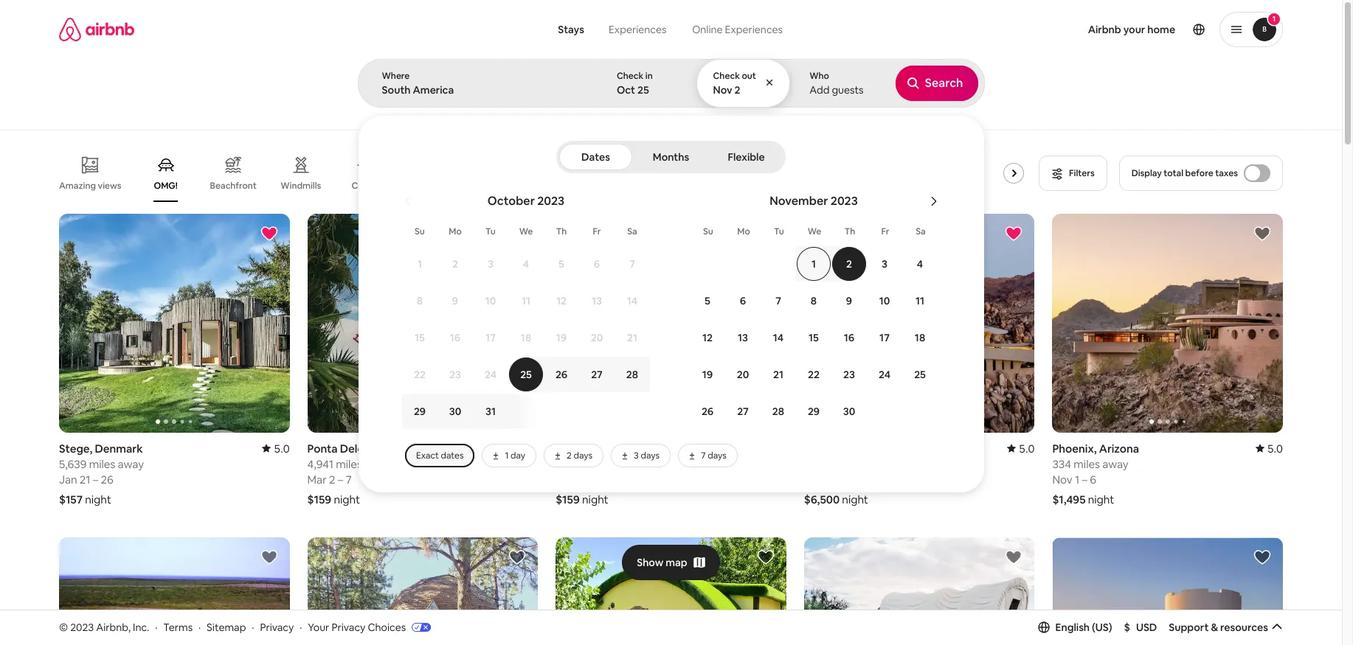 Task type: vqa. For each thing, say whether or not it's contained in the screenshot.
Check to the left
yes



Task type: locate. For each thing, give the bounding box(es) containing it.
1 8 button from the left
[[402, 283, 438, 319]]

away
[[118, 458, 144, 472], [365, 458, 391, 472], [615, 458, 641, 472], [1103, 458, 1129, 472]]

amazing
[[59, 180, 96, 192]]

away inside pelkosenniemi, finland 5,238 miles away
[[615, 458, 641, 472]]

1 8 from the left
[[417, 294, 423, 308]]

1 horizontal spatial 25 button
[[903, 357, 938, 393]]

0 vertical spatial 20
[[591, 331, 603, 345]]

th
[[556, 226, 567, 238], [845, 226, 856, 238]]

2 10 from the left
[[879, 294, 890, 308]]

jan
[[59, 473, 77, 487]]

0 horizontal spatial 18 button
[[508, 320, 544, 356]]

0 horizontal spatial 5
[[559, 258, 564, 271]]

1 23 from the left
[[449, 368, 461, 382]]

mo left "add to wishlist: ponta delgada, portugal" icon
[[449, 226, 462, 238]]

– right mar
[[338, 473, 343, 487]]

5 for the 5 button to the right
[[705, 294, 711, 308]]

1 horizontal spatial sa
[[916, 226, 926, 238]]

0 horizontal spatial 6
[[594, 258, 600, 271]]

away inside stege, denmark 5,639 miles away jan 21 – 26 $157 night
[[118, 458, 144, 472]]

1 vertical spatial 5 button
[[690, 283, 725, 319]]

1 miles from the left
[[89, 458, 115, 472]]

2023
[[537, 193, 565, 209], [831, 193, 858, 209], [70, 621, 94, 634]]

privacy right the your
[[332, 621, 366, 634]]

0 vertical spatial 27
[[591, 368, 603, 382]]

4,941
[[307, 458, 333, 472]]

we down october 2023
[[519, 226, 533, 238]]

night right $1,495
[[1088, 493, 1115, 507]]

1 vertical spatial 21
[[773, 368, 784, 382]]

0 horizontal spatial 11
[[522, 294, 531, 308]]

4 button
[[508, 246, 544, 282], [903, 246, 938, 282]]

1 5.0 from the left
[[274, 442, 290, 456]]

0 vertical spatial 19 button
[[544, 320, 579, 356]]

2 8 button from the left
[[796, 283, 832, 319]]

2 8 from the left
[[811, 294, 817, 308]]

1 15 button from the left
[[402, 320, 438, 356]]

2023 right november
[[831, 193, 858, 209]]

1 horizontal spatial 6
[[740, 294, 746, 308]]

stays tab panel
[[358, 59, 1353, 493]]

1 vertical spatial 5
[[705, 294, 711, 308]]

1 privacy from the left
[[260, 621, 294, 634]]

add to wishlist: sandy valley, nevada image
[[1005, 549, 1023, 567]]

dates
[[441, 450, 464, 462]]

1 23 button from the left
[[438, 357, 473, 393]]

1 vertical spatial 12 button
[[690, 320, 725, 356]]

23
[[449, 368, 461, 382], [844, 368, 855, 382]]

1 vertical spatial 14 button
[[761, 320, 796, 356]]

2 check from the left
[[713, 70, 740, 82]]

beachfront
[[210, 180, 257, 192]]

25 inside check in oct 25
[[638, 83, 649, 97]]

17 button
[[473, 320, 508, 356], [867, 320, 903, 356]]

2 29 from the left
[[808, 405, 820, 418]]

1 horizontal spatial 15
[[809, 331, 819, 345]]

1 th from the left
[[556, 226, 567, 238]]

13 for the left 13 button
[[592, 294, 602, 308]]

– right jan
[[93, 473, 98, 487]]

0 horizontal spatial 9
[[452, 294, 458, 308]]

26 inside stege, denmark 5,639 miles away jan 21 – 26 $157 night
[[101, 473, 113, 487]]

0 vertical spatial 27 button
[[579, 357, 615, 393]]

6 for right 6 button
[[740, 294, 746, 308]]

2 horizontal spatial 25
[[914, 368, 926, 382]]

1 22 button from the left
[[402, 357, 438, 393]]

2 30 from the left
[[843, 405, 855, 418]]

1 horizontal spatial nov
[[1053, 473, 1073, 487]]

night down delgada,
[[334, 493, 360, 507]]

20
[[591, 331, 603, 345], [737, 368, 749, 382]]

tab list inside stays tab panel
[[559, 141, 783, 173]]

1 horizontal spatial 10
[[879, 294, 890, 308]]

1 horizontal spatial we
[[808, 226, 822, 238]]

0 horizontal spatial 1 button
[[402, 246, 438, 282]]

1 inside dropdown button
[[1273, 14, 1276, 24]]

1 16 from the left
[[450, 331, 461, 345]]

1 horizontal spatial 4
[[917, 258, 923, 271]]

miles inside ponta delgada, portugal 4,941 miles away mar 2 – 7 $159 night
[[336, 458, 362, 472]]

14 for the left "14" button
[[627, 294, 638, 308]]

add to wishlist: bend, oregon image
[[509, 549, 526, 567]]

1 horizontal spatial mo
[[737, 226, 750, 238]]

fr
[[593, 226, 601, 238], [882, 226, 890, 238]]

26
[[556, 368, 568, 382], [702, 405, 714, 418], [101, 473, 113, 487]]

None search field
[[358, 0, 1353, 493]]

1 night from the left
[[85, 493, 111, 507]]

0 horizontal spatial 22 button
[[402, 357, 438, 393]]

0 horizontal spatial 10
[[485, 294, 496, 308]]

4
[[523, 258, 529, 271], [917, 258, 923, 271]]

1 fr from the left
[[593, 226, 601, 238]]

0 horizontal spatial 4 button
[[508, 246, 544, 282]]

1 horizontal spatial 13 button
[[725, 320, 761, 356]]

tab list
[[559, 141, 783, 173]]

group
[[59, 145, 1030, 202], [59, 214, 290, 433], [307, 214, 538, 433], [556, 214, 1017, 433], [804, 214, 1035, 433], [1053, 214, 1283, 433], [59, 538, 290, 646], [307, 538, 538, 646], [556, 538, 787, 646], [804, 538, 1035, 646], [1053, 538, 1283, 646]]

tab list containing dates
[[559, 141, 783, 173]]

0 vertical spatial 20 button
[[579, 320, 615, 356]]

1 horizontal spatial 16 button
[[832, 320, 867, 356]]

1 4 button from the left
[[508, 246, 544, 282]]

14
[[627, 294, 638, 308], [773, 331, 784, 345]]

1 horizontal spatial 5
[[705, 294, 711, 308]]

3 days from the left
[[708, 450, 727, 462]]

19
[[556, 331, 567, 345], [702, 368, 713, 382]]

$159 down mar
[[307, 493, 332, 507]]

1 horizontal spatial experiences
[[725, 23, 783, 36]]

$159 down 5,238
[[556, 493, 580, 507]]

2 30 button from the left
[[832, 394, 867, 430]]

0 vertical spatial 6 button
[[579, 246, 615, 282]]

night right '$157'
[[85, 493, 111, 507]]

2 · from the left
[[198, 621, 201, 634]]

0 horizontal spatial 12
[[556, 294, 567, 308]]

3 5.0 from the left
[[1268, 442, 1283, 456]]

night right $6,500
[[842, 493, 869, 507]]

– inside stege, denmark 5,639 miles away jan 21 – 26 $157 night
[[93, 473, 98, 487]]

pelkosenniemi, finland 5,238 miles away
[[556, 442, 673, 472]]

0 vertical spatial 19
[[556, 331, 567, 345]]

2 horizontal spatial 5.0
[[1268, 442, 1283, 456]]

·
[[155, 621, 158, 634], [198, 621, 201, 634], [252, 621, 254, 634], [300, 621, 302, 634]]

12 for 12 'button' to the bottom
[[703, 331, 713, 345]]

where
[[382, 70, 410, 82]]

1 vertical spatial 27
[[737, 405, 749, 418]]

1 experiences from the left
[[609, 23, 667, 36]]

0 horizontal spatial privacy
[[260, 621, 294, 634]]

0 vertical spatial nov
[[713, 83, 733, 97]]

experiences inside button
[[609, 23, 667, 36]]

1 vertical spatial 14
[[773, 331, 784, 345]]

0 horizontal spatial 17 button
[[473, 320, 508, 356]]

add to wishlist: ponta delgada, portugal image
[[509, 225, 526, 243]]

privacy left the your
[[260, 621, 294, 634]]

5 button
[[544, 246, 579, 282], [690, 283, 725, 319]]

1 horizontal spatial 1 button
[[796, 246, 832, 282]]

0 vertical spatial 21
[[627, 331, 638, 345]]

16
[[450, 331, 461, 345], [844, 331, 855, 345]]

tu left "add to wishlist: ponta delgada, portugal" icon
[[486, 226, 496, 238]]

4 night from the left
[[582, 493, 609, 507]]

away down the finland
[[615, 458, 641, 472]]

0 horizontal spatial 16
[[450, 331, 461, 345]]

· left the your
[[300, 621, 302, 634]]

1 $159 from the left
[[307, 493, 332, 507]]

check inside check in oct 25
[[617, 70, 644, 82]]

th down november 2023
[[845, 226, 856, 238]]

4 · from the left
[[300, 621, 302, 634]]

11 for second 11 button from the right
[[522, 294, 531, 308]]

1 horizontal spatial fr
[[882, 226, 890, 238]]

0 horizontal spatial fr
[[593, 226, 601, 238]]

nov down 334
[[1053, 473, 1073, 487]]

miles inside phoenix, arizona 334 miles away nov 1 – 6 $1,495 night
[[1074, 458, 1100, 472]]

2 18 button from the left
[[903, 320, 938, 356]]

12 button
[[544, 283, 579, 319], [690, 320, 725, 356]]

1 horizontal spatial 3
[[634, 450, 639, 462]]

days right pelkosenniemi,
[[641, 450, 660, 462]]

4 away from the left
[[1103, 458, 1129, 472]]

1 vertical spatial 13 button
[[725, 320, 761, 356]]

0 horizontal spatial 28 button
[[615, 357, 650, 393]]

3 miles from the left
[[586, 458, 612, 472]]

1 vertical spatial nov
[[1053, 473, 1073, 487]]

1 horizontal spatial 7 button
[[761, 283, 796, 319]]

3 button
[[473, 246, 508, 282], [867, 246, 903, 282]]

miles down pelkosenniemi,
[[586, 458, 612, 472]]

0 vertical spatial 28 button
[[615, 357, 650, 393]]

19 button
[[544, 320, 579, 356], [690, 357, 725, 393]]

1 16 button from the left
[[438, 320, 473, 356]]

1 away from the left
[[118, 458, 144, 472]]

away down denmark
[[118, 458, 144, 472]]

1 horizontal spatial su
[[703, 226, 714, 238]]

1 24 button from the left
[[473, 357, 508, 393]]

$1,495
[[1053, 493, 1086, 507]]

check inside the check out nov 2
[[713, 70, 740, 82]]

20 button
[[579, 320, 615, 356], [725, 357, 761, 393]]

miles inside pelkosenniemi, finland 5,238 miles away
[[586, 458, 612, 472]]

in
[[646, 70, 653, 82]]

filters
[[1069, 168, 1095, 179]]

31 button
[[473, 394, 542, 430]]

phoenix,
[[1053, 442, 1097, 456]]

days right the finland
[[708, 450, 727, 462]]

1 24 from the left
[[485, 368, 497, 382]]

miles inside stege, denmark 5,639 miles away jan 21 – 26 $157 night
[[89, 458, 115, 472]]

days up $159 night
[[574, 450, 593, 462]]

0 horizontal spatial 30
[[449, 405, 461, 418]]

1 horizontal spatial 14 button
[[761, 320, 796, 356]]

2 24 button from the left
[[867, 357, 903, 393]]

1 horizontal spatial 9
[[846, 294, 852, 308]]

2
[[735, 83, 741, 97], [452, 258, 458, 271], [846, 258, 852, 271], [567, 450, 572, 462], [329, 473, 335, 487]]

terms · sitemap · privacy
[[163, 621, 294, 634]]

miles down delgada,
[[336, 458, 362, 472]]

pelkosenniemi,
[[556, 442, 633, 456]]

2 horizontal spatial days
[[708, 450, 727, 462]]

0 horizontal spatial 24 button
[[473, 357, 508, 393]]

20 for "20" 'button' to the left
[[591, 331, 603, 345]]

5 for left the 5 button
[[559, 258, 564, 271]]

sa
[[627, 226, 637, 238], [916, 226, 926, 238]]

we down november 2023
[[808, 226, 822, 238]]

27 button
[[579, 357, 615, 393], [725, 394, 761, 430]]

1 17 from the left
[[486, 331, 496, 345]]

5 night from the left
[[1088, 493, 1115, 507]]

1 horizontal spatial 26
[[556, 368, 568, 382]]

0 horizontal spatial experiences
[[609, 23, 667, 36]]

1 11 from the left
[[522, 294, 531, 308]]

1 horizontal spatial 18 button
[[903, 320, 938, 356]]

0 vertical spatial 26
[[556, 368, 568, 382]]

2 16 from the left
[[844, 331, 855, 345]]

1 horizontal spatial 8
[[811, 294, 817, 308]]

miles down denmark
[[89, 458, 115, 472]]

2 17 button from the left
[[867, 320, 903, 356]]

1 horizontal spatial 12 button
[[690, 320, 725, 356]]

nov down online experiences
[[713, 83, 733, 97]]

stege,
[[59, 442, 93, 456]]

7
[[630, 258, 635, 271], [776, 294, 781, 308], [701, 450, 706, 462], [346, 473, 352, 487]]

who add guests
[[810, 70, 864, 97]]

1 horizontal spatial –
[[338, 473, 343, 487]]

9
[[452, 294, 458, 308], [846, 294, 852, 308]]

2 – from the left
[[338, 473, 343, 487]]

nov
[[713, 83, 733, 97], [1053, 473, 1073, 487]]

2 22 button from the left
[[796, 357, 832, 393]]

– inside phoenix, arizona 334 miles away nov 1 – 6 $1,495 night
[[1082, 473, 1088, 487]]

24 button
[[473, 357, 508, 393], [867, 357, 903, 393]]

1 horizontal spatial 30
[[843, 405, 855, 418]]

22
[[414, 368, 426, 382], [808, 368, 820, 382]]

1 check from the left
[[617, 70, 644, 82]]

2 horizontal spatial –
[[1082, 473, 1088, 487]]

1 horizontal spatial 11
[[916, 294, 925, 308]]

sitemap
[[207, 621, 246, 634]]

2 inside ponta delgada, portugal 4,941 miles away mar 2 – 7 $159 night
[[329, 473, 335, 487]]

21 button
[[615, 320, 650, 356], [761, 357, 796, 393]]

2 11 from the left
[[916, 294, 925, 308]]

miles down phoenix,
[[1074, 458, 1100, 472]]

guests
[[832, 83, 864, 97]]

nov inside phoenix, arizona 334 miles away nov 1 – 6 $1,495 night
[[1053, 473, 1073, 487]]

away inside ponta delgada, portugal 4,941 miles away mar 2 – 7 $159 night
[[365, 458, 391, 472]]

3 days
[[634, 450, 660, 462]]

· right terms
[[198, 621, 201, 634]]

night down 5,238
[[582, 493, 609, 507]]

3 – from the left
[[1082, 473, 1088, 487]]

4 miles from the left
[[1074, 458, 1100, 472]]

add to wishlist: roswell, new mexico image
[[260, 549, 278, 567]]

21
[[627, 331, 638, 345], [773, 368, 784, 382], [80, 473, 90, 487]]

0 horizontal spatial mo
[[449, 226, 462, 238]]

taxes
[[1216, 168, 1238, 179]]

2023 right ©
[[70, 621, 94, 634]]

1 horizontal spatial 27 button
[[725, 394, 761, 430]]

2 23 button from the left
[[832, 357, 867, 393]]

1 10 from the left
[[485, 294, 496, 308]]

6 for the left 6 button
[[594, 258, 600, 271]]

0 vertical spatial 13
[[592, 294, 602, 308]]

miles
[[89, 458, 115, 472], [336, 458, 362, 472], [586, 458, 612, 472], [1074, 458, 1100, 472]]

– up $1,495
[[1082, 473, 1088, 487]]

1 horizontal spatial 5.0
[[1019, 442, 1035, 456]]

check up oct
[[617, 70, 644, 82]]

away down delgada,
[[365, 458, 391, 472]]

check
[[617, 70, 644, 82], [713, 70, 740, 82]]

5.0
[[274, 442, 290, 456], [1019, 442, 1035, 456], [1268, 442, 1283, 456]]

18 for 1st 18 button from right
[[915, 331, 926, 345]]

0 horizontal spatial 23
[[449, 368, 461, 382]]

5,639
[[59, 458, 87, 472]]

1 – from the left
[[93, 473, 98, 487]]

experiences up in
[[609, 23, 667, 36]]

14 button
[[615, 283, 650, 319], [761, 320, 796, 356]]

nov inside the check out nov 2
[[713, 83, 733, 97]]

october
[[488, 193, 535, 209]]

stays
[[558, 23, 584, 36]]

– inside ponta delgada, portugal 4,941 miles away mar 2 – 7 $159 night
[[338, 473, 343, 487]]

1 horizontal spatial 24 button
[[867, 357, 903, 393]]

1 horizontal spatial 9 button
[[832, 283, 867, 319]]

add
[[810, 83, 830, 97]]

0 horizontal spatial check
[[617, 70, 644, 82]]

0 horizontal spatial 12 button
[[544, 283, 579, 319]]

2 away from the left
[[365, 458, 391, 472]]

check for oct
[[617, 70, 644, 82]]

0 horizontal spatial 30 button
[[438, 394, 473, 430]]

support & resources button
[[1169, 621, 1283, 635]]

su
[[415, 226, 425, 238], [703, 226, 714, 238]]

none search field containing october 2023
[[358, 0, 1353, 493]]

check left out
[[713, 70, 740, 82]]

16 button
[[438, 320, 473, 356], [832, 320, 867, 356]]

0 vertical spatial 7 button
[[615, 246, 650, 282]]

2 18 from the left
[[915, 331, 926, 345]]

2023 right the october on the top left of page
[[537, 193, 565, 209]]

0 vertical spatial 12
[[556, 294, 567, 308]]

days for 3 days
[[641, 450, 660, 462]]

0 vertical spatial 14
[[627, 294, 638, 308]]

2 3 button from the left
[[867, 246, 903, 282]]

experiences right online
[[725, 23, 783, 36]]

3 away from the left
[[615, 458, 641, 472]]

1 vertical spatial 28
[[773, 405, 785, 418]]

away inside phoenix, arizona 334 miles away nov 1 – 6 $1,495 night
[[1103, 458, 1129, 472]]

sitemap link
[[207, 621, 246, 634]]

7 days
[[701, 450, 727, 462]]

21 inside stege, denmark 5,639 miles away jan 21 – 26 $157 night
[[80, 473, 90, 487]]

0 horizontal spatial nov
[[713, 83, 733, 97]]

1 1 button from the left
[[402, 246, 438, 282]]

3
[[488, 258, 494, 271], [882, 258, 888, 271], [634, 450, 639, 462]]

1 horizontal spatial 21
[[627, 331, 638, 345]]

· right the inc. on the bottom left of page
[[155, 621, 158, 634]]

2 16 button from the left
[[832, 320, 867, 356]]

2 2 button from the left
[[832, 246, 867, 282]]

15 button
[[402, 320, 438, 356], [796, 320, 832, 356]]

1 17 button from the left
[[473, 320, 508, 356]]

0 vertical spatial 26 button
[[544, 357, 579, 393]]

night inside stege, denmark 5,639 miles away jan 21 – 26 $157 night
[[85, 493, 111, 507]]

1 horizontal spatial th
[[845, 226, 856, 238]]

away down arizona
[[1103, 458, 1129, 472]]

18
[[521, 331, 531, 345], [915, 331, 926, 345]]

5,238
[[556, 458, 584, 472]]

2 5.0 out of 5 average rating image from the left
[[1256, 442, 1283, 456]]

2 17 from the left
[[880, 331, 890, 345]]

17
[[486, 331, 496, 345], [880, 331, 890, 345]]

2 4 from the left
[[917, 258, 923, 271]]

away for pelkosenniemi, finland 5,238 miles away
[[615, 458, 641, 472]]

0 vertical spatial 6
[[594, 258, 600, 271]]

2 miles from the left
[[336, 458, 362, 472]]

1 22 from the left
[[414, 368, 426, 382]]

0 horizontal spatial 17
[[486, 331, 496, 345]]

0 horizontal spatial 18
[[521, 331, 531, 345]]

th right "add to wishlist: ponta delgada, portugal" icon
[[556, 226, 567, 238]]

2 days from the left
[[641, 450, 660, 462]]

away for phoenix, arizona 334 miles away nov 1 – 6 $1,495 night
[[1103, 458, 1129, 472]]

29 button
[[402, 394, 438, 430], [796, 394, 832, 430]]

2023 for october
[[537, 193, 565, 209]]

· left privacy "link"
[[252, 621, 254, 634]]

–
[[93, 473, 98, 487], [338, 473, 343, 487], [1082, 473, 1088, 487]]

who
[[810, 70, 829, 82]]

1 day
[[505, 450, 526, 462]]

1 horizontal spatial 21 button
[[761, 357, 796, 393]]

mo left add to wishlist: pelkosenniemi, finland image
[[737, 226, 750, 238]]

0 horizontal spatial 25 button
[[508, 357, 544, 393]]

tu down november
[[774, 226, 784, 238]]

5.0 out of 5 average rating image
[[1007, 442, 1035, 456], [1256, 442, 1283, 456]]

3 night from the left
[[842, 493, 869, 507]]

6
[[594, 258, 600, 271], [740, 294, 746, 308], [1090, 473, 1097, 487]]

2 5.0 from the left
[[1019, 442, 1035, 456]]

2 9 from the left
[[846, 294, 852, 308]]



Task type: describe. For each thing, give the bounding box(es) containing it.
add to wishlist: phoenix, arizona image
[[1254, 225, 1272, 243]]

2 fr from the left
[[882, 226, 890, 238]]

miles for phoenix,
[[1074, 458, 1100, 472]]

airbnb,
[[96, 621, 131, 634]]

2 23 from the left
[[844, 368, 855, 382]]

check out nov 2
[[713, 70, 756, 97]]

1 4 from the left
[[523, 258, 529, 271]]

0 horizontal spatial 20 button
[[579, 320, 615, 356]]

calendar application
[[376, 178, 1353, 468]]

remove from wishlist: stege, denmark image
[[260, 225, 278, 243]]

2 4 button from the left
[[903, 246, 938, 282]]

0 horizontal spatial 6 button
[[579, 246, 615, 282]]

exact dates
[[416, 450, 464, 462]]

choices
[[368, 621, 406, 634]]

14 for the rightmost "14" button
[[773, 331, 784, 345]]

flexible button
[[710, 144, 783, 170]]

8 for second 8 button from right
[[417, 294, 423, 308]]

1 we from the left
[[519, 226, 533, 238]]

1 · from the left
[[155, 621, 158, 634]]

before
[[1186, 168, 1214, 179]]

airbnb your home link
[[1079, 14, 1184, 45]]

online experiences link
[[679, 15, 796, 44]]

3 · from the left
[[252, 621, 254, 634]]

4.93
[[516, 442, 538, 456]]

show
[[637, 556, 664, 569]]

0 horizontal spatial 28
[[626, 368, 638, 382]]

your
[[308, 621, 329, 634]]

0 horizontal spatial 3
[[488, 258, 494, 271]]

0 horizontal spatial 27
[[591, 368, 603, 382]]

denmark
[[95, 442, 143, 456]]

views
[[98, 180, 121, 192]]

phoenix, arizona 334 miles away nov 1 – 6 $1,495 night
[[1053, 442, 1140, 507]]

2 th from the left
[[845, 226, 856, 238]]

2 29 button from the left
[[796, 394, 832, 430]]

13 for 13 button to the right
[[738, 331, 748, 345]]

$6,500 night
[[804, 493, 869, 507]]

profile element
[[819, 0, 1283, 59]]

night inside phoenix, arizona 334 miles away nov 1 – 6 $1,495 night
[[1088, 493, 1115, 507]]

october 2023
[[488, 193, 565, 209]]

oct
[[617, 83, 635, 97]]

19 for the rightmost the 19 button
[[702, 368, 713, 382]]

stege, denmark 5,639 miles away jan 21 – 26 $157 night
[[59, 442, 144, 507]]

home
[[1148, 23, 1176, 36]]

resources
[[1221, 621, 1269, 635]]

night inside ponta delgada, portugal 4,941 miles away mar 2 – 7 $159 night
[[334, 493, 360, 507]]

20 for the rightmost "20" 'button'
[[737, 368, 749, 382]]

check for nov
[[713, 70, 740, 82]]

privacy link
[[260, 621, 294, 634]]

1 button
[[1220, 12, 1283, 47]]

1 30 from the left
[[449, 405, 461, 418]]

2 10 button from the left
[[867, 283, 903, 319]]

11 for 2nd 11 button
[[916, 294, 925, 308]]

2 24 from the left
[[879, 368, 891, 382]]

5.0 out of 5 average rating image for $6,500
[[1007, 442, 1035, 456]]

18 for first 18 button from the left
[[521, 331, 531, 345]]

$159 inside ponta delgada, portugal 4,941 miles away mar 2 – 7 $159 night
[[307, 493, 332, 507]]

0 horizontal spatial 27 button
[[579, 357, 615, 393]]

1 vertical spatial 26
[[702, 405, 714, 418]]

dates button
[[559, 144, 632, 170]]

1 horizontal spatial 5 button
[[690, 283, 725, 319]]

1 25 button from the left
[[508, 357, 544, 393]]

months button
[[635, 144, 707, 170]]

cabins
[[352, 180, 380, 192]]

5.0 out of 5 average rating image for $1,495
[[1256, 442, 1283, 456]]

334
[[1053, 458, 1072, 472]]

10 for second 10 button
[[879, 294, 890, 308]]

check in oct 25
[[617, 70, 653, 97]]

english (us)
[[1056, 621, 1113, 635]]

2 we from the left
[[808, 226, 822, 238]]

21 for top 21 button
[[627, 331, 638, 345]]

what can we help you find? tab list
[[546, 15, 679, 44]]

5.0 out of 5 average rating image
[[262, 442, 290, 456]]

show map
[[637, 556, 688, 569]]

2 mo from the left
[[737, 226, 750, 238]]

1 9 button from the left
[[438, 283, 473, 319]]

© 2023 airbnb, inc. ·
[[59, 621, 158, 634]]

1 2 button from the left
[[438, 246, 473, 282]]

november 2023
[[770, 193, 858, 209]]

support
[[1169, 621, 1209, 635]]

day
[[511, 450, 526, 462]]

1 9 from the left
[[452, 294, 458, 308]]

2 days
[[567, 450, 593, 462]]

&
[[1211, 621, 1219, 635]]

1 horizontal spatial 20 button
[[725, 357, 761, 393]]

your privacy choices
[[308, 621, 406, 634]]

$6,500
[[804, 493, 840, 507]]

add to wishlist: cedar city, utah image
[[757, 549, 775, 567]]

5.0 for stege, denmark 5,639 miles away jan 21 – 26 $157 night
[[274, 442, 290, 456]]

$ usd
[[1124, 621, 1157, 635]]

finland
[[636, 442, 673, 456]]

remove from wishlist: joshua tree, california image
[[1005, 225, 1023, 243]]

1 mo from the left
[[449, 226, 462, 238]]

portugal
[[389, 442, 433, 456]]

2 11 button from the left
[[903, 283, 938, 319]]

©
[[59, 621, 68, 634]]

1 horizontal spatial 19 button
[[690, 357, 725, 393]]

2023 for november
[[831, 193, 858, 209]]

days for 2 days
[[574, 450, 593, 462]]

windmills
[[281, 180, 321, 192]]

0 horizontal spatial 13 button
[[579, 283, 615, 319]]

dates
[[582, 151, 610, 164]]

17 for first 17 'button' from the right
[[880, 331, 890, 345]]

2 $159 from the left
[[556, 493, 580, 507]]

1 tu from the left
[[486, 226, 496, 238]]

total
[[1164, 168, 1184, 179]]

add to wishlist: pelkosenniemi, finland image
[[757, 225, 775, 243]]

2 experiences from the left
[[725, 23, 783, 36]]

stays button
[[546, 15, 596, 44]]

0 horizontal spatial 14 button
[[615, 283, 650, 319]]

2023 for ©
[[70, 621, 94, 634]]

months
[[653, 151, 689, 164]]

2 horizontal spatial 3
[[882, 258, 888, 271]]

online
[[692, 23, 723, 36]]

usd
[[1136, 621, 1157, 635]]

10 for first 10 button from the left
[[485, 294, 496, 308]]

1 horizontal spatial 27
[[737, 405, 749, 418]]

1 18 button from the left
[[508, 320, 544, 356]]

0 horizontal spatial 7 button
[[615, 246, 650, 282]]

0 vertical spatial 21 button
[[615, 320, 650, 356]]

0 horizontal spatial 5 button
[[544, 246, 579, 282]]

8 for 1st 8 button from the right
[[811, 294, 817, 308]]

4.93 out of 5 average rating image
[[504, 442, 538, 456]]

add to wishlist: joshua tree, california image
[[1254, 549, 1272, 567]]

terms link
[[163, 621, 193, 634]]

21 for the rightmost 21 button
[[773, 368, 784, 382]]

filters button
[[1039, 156, 1107, 191]]

display total before taxes
[[1132, 168, 1238, 179]]

1 29 button from the left
[[402, 394, 438, 430]]

your
[[1124, 23, 1146, 36]]

1 vertical spatial 7 button
[[761, 283, 796, 319]]

1 15 from the left
[[415, 331, 425, 345]]

terms
[[163, 621, 193, 634]]

7 inside ponta delgada, portugal 4,941 miles away mar 2 – 7 $159 night
[[346, 473, 352, 487]]

2 su from the left
[[703, 226, 714, 238]]

16 for second 16 button from the right
[[450, 331, 461, 345]]

inc.
[[133, 621, 149, 634]]

online experiences
[[692, 23, 783, 36]]

group containing amazing views
[[59, 145, 1030, 202]]

1 10 button from the left
[[473, 283, 508, 319]]

flexible
[[728, 151, 765, 164]]

airbnb
[[1088, 23, 1121, 36]]

2 9 button from the left
[[832, 283, 867, 319]]

$
[[1124, 621, 1130, 635]]

16 for second 16 button from the left
[[844, 331, 855, 345]]

1 vertical spatial 26 button
[[690, 394, 725, 430]]

31
[[486, 405, 496, 418]]

omg!
[[154, 180, 178, 192]]

ponta delgada, portugal 4,941 miles away mar 2 – 7 $159 night
[[307, 442, 433, 507]]

2 privacy from the left
[[332, 621, 366, 634]]

november
[[770, 193, 828, 209]]

english (us) button
[[1038, 621, 1113, 635]]

19 for topmost the 19 button
[[556, 331, 567, 345]]

display total before taxes button
[[1119, 156, 1283, 191]]

1 30 button from the left
[[438, 394, 473, 430]]

1 3 button from the left
[[473, 246, 508, 282]]

1 sa from the left
[[627, 226, 637, 238]]

1 11 button from the left
[[508, 283, 544, 319]]

arizona
[[1099, 442, 1140, 456]]

2 15 from the left
[[809, 331, 819, 345]]

out
[[742, 70, 756, 82]]

$159 night
[[556, 493, 609, 507]]

miles for pelkosenniemi,
[[586, 458, 612, 472]]

support & resources
[[1169, 621, 1269, 635]]

1 su from the left
[[415, 226, 425, 238]]

english
[[1056, 621, 1090, 635]]

2 22 from the left
[[808, 368, 820, 382]]

mar
[[307, 473, 327, 487]]

days for 7 days
[[708, 450, 727, 462]]

castles
[[953, 180, 984, 192]]

2 sa from the left
[[916, 226, 926, 238]]

2 1 button from the left
[[796, 246, 832, 282]]

– for 5,639
[[93, 473, 98, 487]]

2 inside the check out nov 2
[[735, 83, 741, 97]]

1 vertical spatial 28 button
[[761, 394, 796, 430]]

2 25 button from the left
[[903, 357, 938, 393]]

airbnb your home
[[1088, 23, 1176, 36]]

delgada,
[[340, 442, 387, 456]]

exact
[[416, 450, 439, 462]]

2 tu from the left
[[774, 226, 784, 238]]

map
[[666, 556, 688, 569]]

1 inside phoenix, arizona 334 miles away nov 1 – 6 $1,495 night
[[1075, 473, 1080, 487]]

2 15 button from the left
[[796, 320, 832, 356]]

(us)
[[1092, 621, 1113, 635]]

12 for 12 'button' to the top
[[556, 294, 567, 308]]

25 for first '25' button from right
[[914, 368, 926, 382]]

experiences button
[[596, 15, 679, 44]]

17 for 1st 17 'button' from left
[[486, 331, 496, 345]]

miles for stege,
[[89, 458, 115, 472]]

away for stege, denmark 5,639 miles away jan 21 – 26 $157 night
[[118, 458, 144, 472]]

0 horizontal spatial 26 button
[[544, 357, 579, 393]]

6 inside phoenix, arizona 334 miles away nov 1 – 6 $1,495 night
[[1090, 473, 1097, 487]]

1 horizontal spatial 6 button
[[725, 283, 761, 319]]

0 vertical spatial 12 button
[[544, 283, 579, 319]]

25 for 1st '25' button from left
[[520, 368, 532, 382]]

1 horizontal spatial 28
[[773, 405, 785, 418]]

amazing views
[[59, 180, 121, 192]]

– for 334
[[1082, 473, 1088, 487]]

Where field
[[382, 83, 575, 97]]

5.0 for phoenix, arizona 334 miles away nov 1 – 6 $1,495 night
[[1268, 442, 1283, 456]]

1 29 from the left
[[414, 405, 426, 418]]



